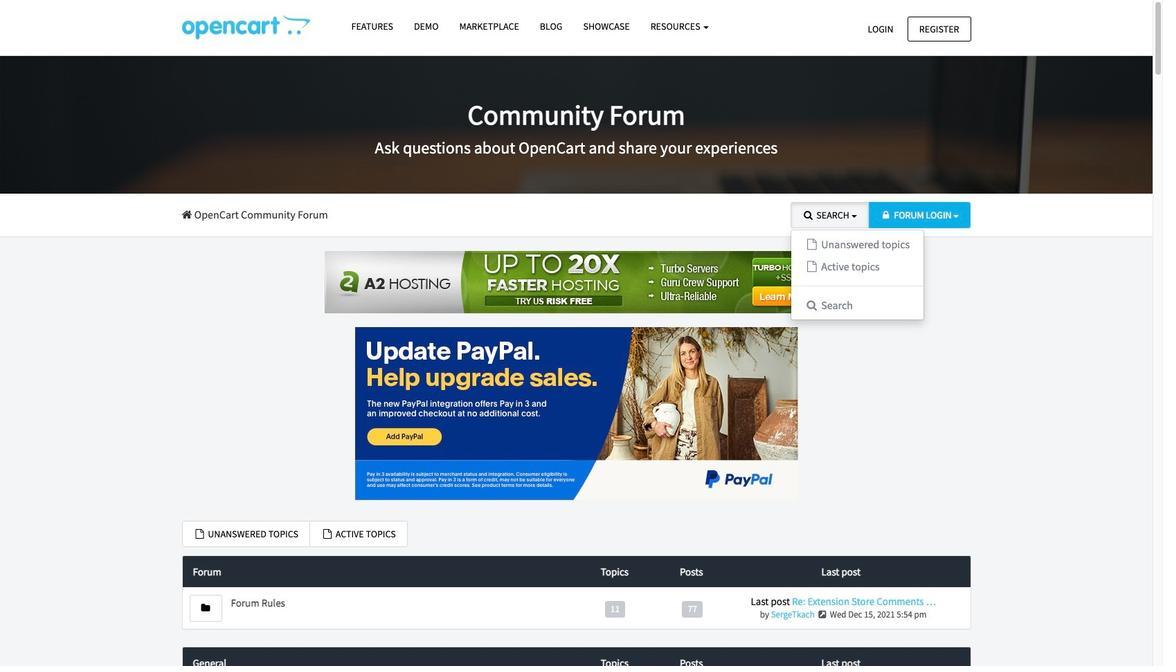 Task type: vqa. For each thing, say whether or not it's contained in the screenshot.
file o image to the right
yes



Task type: locate. For each thing, give the bounding box(es) containing it.
file o image
[[194, 529, 206, 539], [321, 529, 334, 539]]

group
[[790, 202, 925, 321]]

1 vertical spatial file o image
[[805, 261, 819, 272]]

2 file o image from the top
[[805, 261, 819, 272]]

0 horizontal spatial file o image
[[194, 529, 206, 539]]

0 vertical spatial file o image
[[805, 239, 819, 250]]

file o image
[[805, 239, 819, 250], [805, 261, 819, 272]]

view the latest post image
[[817, 611, 828, 620]]

1 file o image from the top
[[805, 239, 819, 250]]

1 horizontal spatial file o image
[[321, 529, 334, 539]]

search image
[[802, 210, 815, 220], [805, 300, 819, 311]]

1 file o image from the left
[[194, 529, 206, 539]]

0 vertical spatial search image
[[802, 210, 815, 220]]

paypal payment gateway image
[[355, 327, 798, 500]]



Task type: describe. For each thing, give the bounding box(es) containing it.
lock image
[[880, 210, 892, 220]]

a2 hosting image
[[324, 251, 828, 313]]

forum rules image
[[201, 604, 210, 614]]

1 vertical spatial search image
[[805, 300, 819, 311]]

2 file o image from the left
[[321, 529, 334, 539]]

home image
[[182, 209, 192, 220]]



